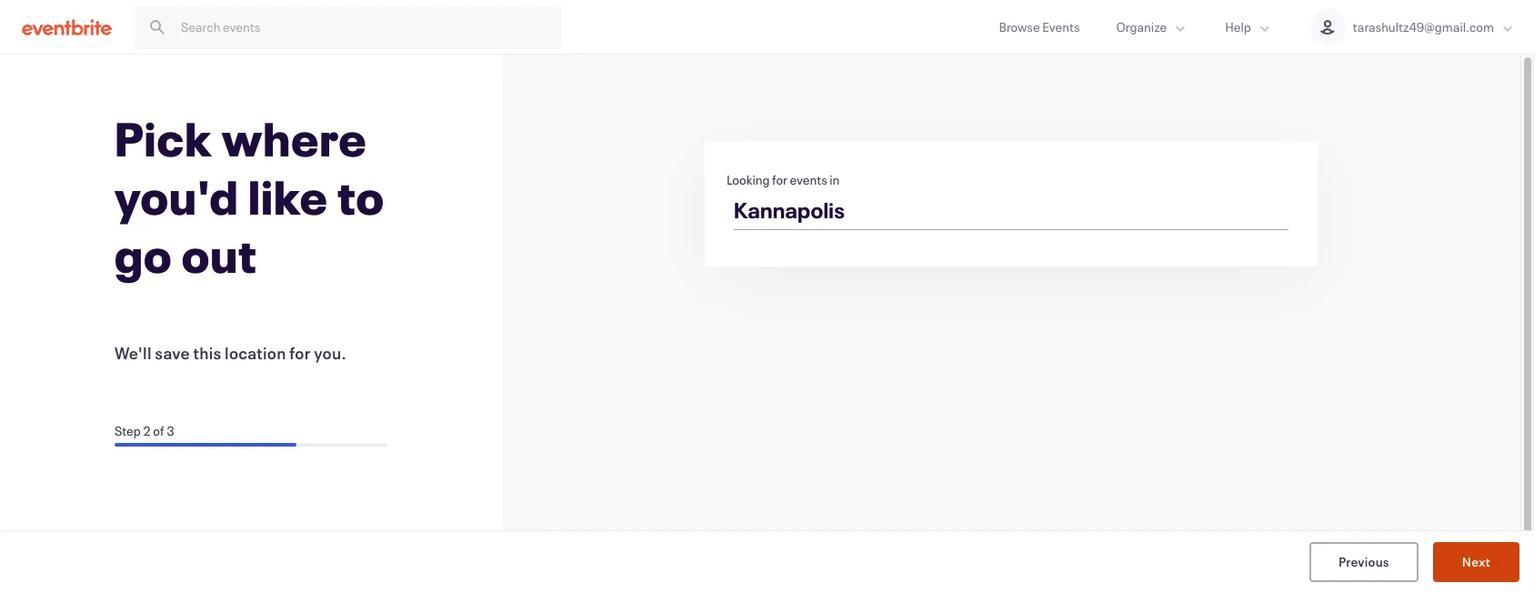 Task type: vqa. For each thing, say whether or not it's contained in the screenshot.
leftmost entire
no



Task type: describe. For each thing, give the bounding box(es) containing it.
progressbar progress bar
[[115, 443, 387, 447]]

3
[[167, 422, 174, 439]]

help link
[[1207, 0, 1292, 54]]

of
[[153, 422, 164, 439]]

we'll
[[115, 342, 152, 364]]

1 horizontal spatial for
[[772, 171, 788, 188]]

looking
[[727, 171, 770, 188]]

go
[[115, 224, 172, 286]]

you'd
[[115, 166, 239, 227]]

tarashultz49@gmail.com
[[1354, 18, 1495, 35]]

previous button
[[1310, 542, 1419, 582]]

this
[[193, 342, 222, 364]]

browse events link
[[981, 0, 1099, 54]]

pick where you'd like to go out
[[115, 107, 385, 286]]

2
[[143, 422, 151, 439]]

previous
[[1339, 553, 1390, 570]]

like
[[248, 166, 328, 227]]

to
[[338, 166, 385, 227]]

0 horizontal spatial for
[[290, 342, 311, 364]]

save
[[155, 342, 190, 364]]

in
[[830, 171, 840, 188]]



Task type: locate. For each thing, give the bounding box(es) containing it.
next button
[[1434, 542, 1520, 582]]

step 2 of 3
[[115, 422, 174, 439]]

help
[[1226, 18, 1252, 35]]

next
[[1463, 553, 1491, 570]]

organize link
[[1099, 0, 1207, 54]]

events
[[790, 171, 828, 188]]

browse
[[999, 18, 1040, 35]]

organize
[[1117, 18, 1167, 35]]

events
[[1043, 18, 1080, 35]]

step
[[115, 422, 141, 439]]

you.
[[314, 342, 347, 364]]

eventbrite image
[[22, 18, 112, 36]]

0 vertical spatial for
[[772, 171, 788, 188]]

where
[[222, 107, 367, 169]]

we'll save this location for you.
[[115, 342, 347, 364]]

1 vertical spatial for
[[290, 342, 311, 364]]

out
[[182, 224, 257, 286]]

looking for events in
[[727, 171, 840, 188]]

for
[[772, 171, 788, 188], [290, 342, 311, 364]]

tarashultz49@gmail.com link
[[1292, 0, 1535, 54]]

pick
[[115, 107, 212, 169]]

for left you.
[[290, 342, 311, 364]]

None text field
[[721, 190, 1302, 236]]

browse events
[[999, 18, 1080, 35]]

for left events
[[772, 171, 788, 188]]

location
[[225, 342, 286, 364]]

progressbar image
[[115, 443, 296, 447]]



